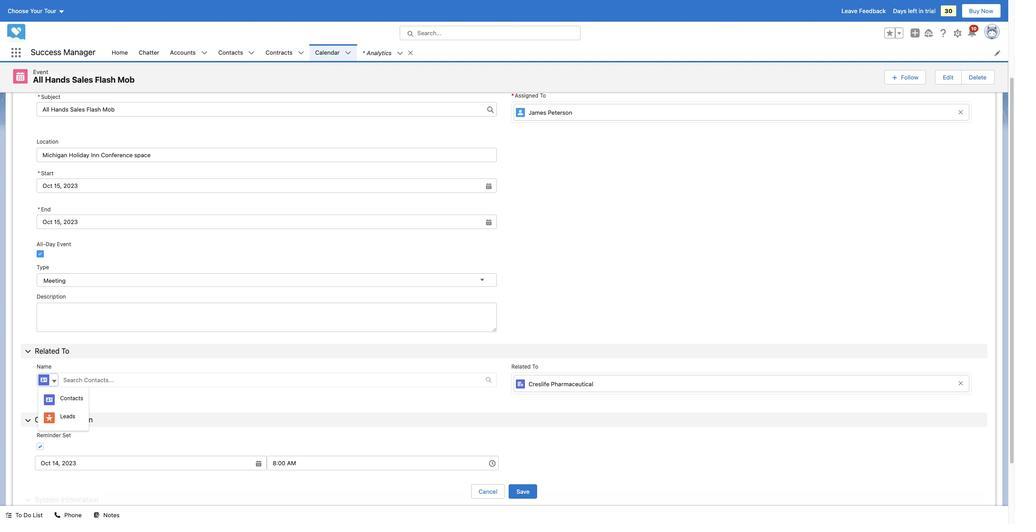 Task type: vqa. For each thing, say whether or not it's contained in the screenshot.
List
yes



Task type: locate. For each thing, give the bounding box(es) containing it.
meeting
[[20, 43, 47, 51], [43, 277, 66, 284]]

1 horizontal spatial text default image
[[345, 50, 351, 56]]

0 vertical spatial calendar
[[315, 49, 340, 56]]

* left end
[[38, 206, 40, 213]]

list containing home
[[106, 44, 1008, 61]]

1 vertical spatial details
[[66, 76, 89, 84]]

choose
[[8, 7, 29, 14]]

details link
[[88, 42, 127, 57]]

creslife pharmaceutical
[[529, 381, 593, 388]]

0 vertical spatial contacts link
[[213, 44, 248, 61]]

set
[[62, 432, 71, 439]]

None text field
[[37, 178, 497, 193]]

information
[[55, 416, 93, 424], [61, 496, 98, 504]]

sales
[[72, 75, 93, 85]]

created by
[[37, 512, 65, 519]]

* left subject
[[38, 93, 40, 100]]

details down "manager"
[[66, 76, 89, 84]]

text default image right analytics
[[407, 50, 414, 56]]

system
[[35, 496, 59, 504]]

group containing follow
[[884, 69, 995, 85]]

edit
[[943, 74, 954, 81]]

james peterson
[[529, 109, 572, 116]]

related to up creslife
[[511, 364, 538, 370]]

related to
[[35, 347, 69, 355], [511, 364, 538, 370]]

event
[[33, 68, 48, 76], [57, 241, 71, 248]]

leave
[[842, 7, 858, 14]]

0 vertical spatial event
[[33, 68, 48, 76]]

to
[[540, 92, 546, 99], [61, 347, 69, 355], [532, 364, 538, 370], [15, 512, 22, 519]]

contacts
[[218, 49, 243, 56], [60, 395, 83, 402]]

text default image inside contracts list item
[[298, 50, 304, 56]]

0 vertical spatial details
[[95, 43, 120, 51]]

digest
[[49, 43, 70, 51]]

* end
[[38, 206, 51, 213]]

details up flash
[[95, 43, 120, 51]]

1 horizontal spatial event
[[57, 241, 71, 248]]

text default image right accounts
[[201, 50, 207, 56]]

0 vertical spatial meeting
[[20, 43, 47, 51]]

calendar for calendar
[[315, 49, 340, 56]]

text default image down related to dropdown button
[[486, 377, 492, 383]]

calendar right contracts list item
[[315, 49, 340, 56]]

your
[[30, 7, 43, 14]]

day
[[46, 241, 55, 248]]

1 vertical spatial meeting
[[43, 277, 66, 284]]

phone
[[64, 512, 82, 519]]

0 horizontal spatial chatter
[[139, 49, 159, 56]]

text default image right contracts
[[298, 50, 304, 56]]

information up set
[[55, 416, 93, 424]]

contacts right 'accounts' list item
[[218, 49, 243, 56]]

calendar inside dropdown button
[[35, 76, 64, 84]]

all
[[33, 75, 43, 85]]

All-Day Event checkbox
[[37, 250, 44, 258]]

* start
[[38, 170, 54, 177]]

0 horizontal spatial event
[[33, 68, 48, 76]]

2 horizontal spatial related
[[511, 364, 531, 370]]

related link
[[138, 42, 177, 57]]

contacts up leads on the left of page
[[60, 395, 83, 402]]

accounts
[[170, 49, 196, 56]]

1 vertical spatial related to
[[511, 364, 538, 370]]

1 vertical spatial related
[[35, 347, 60, 355]]

home
[[112, 49, 128, 56]]

pharmaceutical
[[551, 381, 593, 388]]

* left analytics
[[362, 49, 365, 56]]

Name text field
[[58, 374, 486, 387]]

0 horizontal spatial chatter link
[[133, 44, 165, 61]]

related left accounts
[[145, 43, 170, 51]]

1 horizontal spatial related to
[[511, 364, 538, 370]]

0 horizontal spatial text default image
[[54, 512, 61, 519]]

other information
[[35, 416, 93, 424]]

1 horizontal spatial details
[[95, 43, 120, 51]]

contacts link
[[213, 44, 248, 61], [38, 391, 89, 409]]

leave feedback link
[[842, 7, 886, 14]]

chatter
[[195, 43, 220, 51], [139, 49, 159, 56]]

chatter link
[[188, 42, 227, 57], [133, 44, 165, 61]]

text default image left '* analytics'
[[345, 50, 351, 56]]

text default image
[[407, 50, 414, 56], [345, 50, 351, 56], [54, 512, 61, 519]]

creslife
[[529, 381, 549, 388]]

text default image left do
[[5, 512, 12, 519]]

related
[[145, 43, 170, 51], [35, 347, 60, 355], [511, 364, 531, 370]]

details
[[95, 43, 120, 51], [66, 76, 89, 84]]

1 vertical spatial event
[[57, 241, 71, 248]]

1 horizontal spatial contacts link
[[213, 44, 248, 61]]

0 vertical spatial information
[[55, 416, 93, 424]]

meeting left digest
[[20, 43, 47, 51]]

group
[[884, 28, 903, 38], [884, 69, 995, 85], [37, 168, 497, 193], [37, 204, 497, 229]]

0 horizontal spatial related to
[[35, 347, 69, 355]]

related up name at the left bottom
[[35, 347, 60, 355]]

None text field
[[37, 102, 497, 116], [37, 215, 497, 229], [35, 456, 267, 471], [267, 456, 499, 471], [37, 102, 497, 116], [37, 215, 497, 229], [35, 456, 267, 471], [267, 456, 499, 471]]

0 vertical spatial related
[[145, 43, 170, 51]]

end
[[41, 206, 51, 213]]

calendar inside "list item"
[[315, 49, 340, 56]]

text default image left phone
[[54, 512, 61, 519]]

0 horizontal spatial contacts
[[60, 395, 83, 402]]

2 horizontal spatial text default image
[[407, 50, 414, 56]]

calendar
[[315, 49, 340, 56], [35, 76, 64, 84]]

calendar for calendar details
[[35, 76, 64, 84]]

* left start
[[38, 170, 40, 177]]

text default image left notes
[[93, 512, 100, 519]]

search... button
[[400, 26, 581, 40]]

related to up name at the left bottom
[[35, 347, 69, 355]]

0 horizontal spatial calendar
[[35, 76, 64, 84]]

assigned to
[[515, 92, 546, 99]]

1 horizontal spatial contacts
[[218, 49, 243, 56]]

1 vertical spatial contacts link
[[38, 391, 89, 409]]

1 horizontal spatial calendar
[[315, 49, 340, 56]]

list
[[106, 44, 1008, 61]]

information up phone
[[61, 496, 98, 504]]

location
[[37, 138, 59, 145]]

* for * end
[[38, 206, 40, 213]]

1 vertical spatial information
[[61, 496, 98, 504]]

calendar list item
[[310, 44, 357, 61]]

contacts list item
[[213, 44, 260, 61]]

meeting for meeting digest
[[20, 43, 47, 51]]

calendar up "* subject"
[[35, 76, 64, 84]]

choose your tour
[[8, 7, 56, 14]]

1 horizontal spatial chatter
[[195, 43, 220, 51]]

tour
[[44, 7, 56, 14]]

list item containing *
[[357, 44, 418, 61]]

0 horizontal spatial contacts link
[[38, 391, 89, 409]]

subject
[[41, 93, 60, 100]]

* subject
[[38, 93, 60, 100]]

0 vertical spatial related to
[[35, 347, 69, 355]]

list item
[[357, 44, 418, 61]]

leads
[[60, 413, 75, 420]]

* left assigned
[[511, 92, 514, 99]]

trial
[[925, 7, 936, 14]]

0 vertical spatial contacts
[[218, 49, 243, 56]]

0 horizontal spatial details
[[66, 76, 89, 84]]

text default image
[[201, 50, 207, 56], [248, 50, 255, 56], [298, 50, 304, 56], [397, 50, 403, 56], [486, 377, 492, 383], [5, 512, 12, 519], [93, 512, 100, 519]]

event right "day"
[[57, 241, 71, 248]]

days left in trial
[[893, 7, 936, 14]]

0 horizontal spatial related
[[35, 347, 60, 355]]

notes button
[[88, 506, 125, 525]]

follow
[[901, 74, 919, 81]]

type
[[37, 264, 49, 271]]

event down success
[[33, 68, 48, 76]]

meeting inside popup button
[[43, 277, 66, 284]]

creslife pharmaceutical link
[[514, 375, 969, 392]]

meeting digest
[[20, 43, 70, 51]]

1 vertical spatial calendar
[[35, 76, 64, 84]]

other information button
[[21, 413, 988, 427]]

text default image left contracts 'link'
[[248, 50, 255, 56]]

related down related to dropdown button
[[511, 364, 531, 370]]

1 horizontal spatial related
[[145, 43, 170, 51]]

meeting up description
[[43, 277, 66, 284]]

event inside event all hands sales flash mob
[[33, 68, 48, 76]]



Task type: describe. For each thing, give the bounding box(es) containing it.
left
[[908, 7, 917, 14]]

james peterson link
[[514, 104, 969, 121]]

related to inside related to dropdown button
[[35, 347, 69, 355]]

meeting button
[[37, 273, 497, 287]]

edit button
[[936, 70, 961, 84]]

description
[[37, 293, 66, 300]]

cancel
[[479, 488, 498, 496]]

text default image right analytics
[[397, 50, 403, 56]]

text default image inside contacts list item
[[248, 50, 255, 56]]

delete
[[969, 74, 987, 81]]

by
[[58, 512, 65, 519]]

buy now
[[969, 7, 993, 14]]

name
[[37, 364, 51, 370]]

reminder set
[[37, 432, 71, 439]]

1 vertical spatial contacts
[[60, 395, 83, 402]]

manager
[[63, 48, 95, 57]]

list
[[33, 512, 43, 519]]

chatter for leftmost chatter link
[[139, 49, 159, 56]]

notes
[[103, 512, 120, 519]]

event all hands sales flash mob
[[33, 68, 135, 85]]

save
[[516, 488, 530, 496]]

text default image inside to do list button
[[5, 512, 12, 519]]

Location text field
[[37, 148, 497, 162]]

james
[[529, 109, 546, 116]]

Description text field
[[37, 303, 497, 332]]

to inside dropdown button
[[61, 347, 69, 355]]

other
[[35, 416, 53, 424]]

contacts inside list item
[[218, 49, 243, 56]]

reminder
[[37, 432, 61, 439]]

mob
[[118, 75, 135, 85]]

text default image inside 'accounts' list item
[[201, 50, 207, 56]]

all-day event
[[37, 241, 71, 248]]

calendar details
[[35, 76, 89, 84]]

information for other information
[[55, 416, 93, 424]]

buy
[[969, 7, 980, 14]]

to inside button
[[15, 512, 22, 519]]

leads link
[[38, 409, 89, 427]]

phone button
[[49, 506, 87, 525]]

30
[[945, 7, 953, 14]]

accounts link
[[165, 44, 201, 61]]

created
[[37, 512, 57, 519]]

assigned
[[515, 92, 538, 99]]

all-
[[37, 241, 46, 248]]

meeting for meeting
[[43, 277, 66, 284]]

to do list
[[15, 512, 43, 519]]

* for * analytics
[[362, 49, 365, 56]]

contacts image
[[38, 375, 49, 386]]

system information
[[35, 496, 98, 504]]

* for * subject
[[38, 93, 40, 100]]

chatter for rightmost chatter link
[[195, 43, 220, 51]]

now
[[981, 7, 993, 14]]

related inside dropdown button
[[35, 347, 60, 355]]

2 vertical spatial related
[[511, 364, 531, 370]]

meeting digest link
[[13, 42, 77, 57]]

calendar link
[[310, 44, 345, 61]]

feedback
[[859, 7, 886, 14]]

* for *
[[511, 92, 514, 99]]

accounts list item
[[165, 44, 213, 61]]

buy now button
[[962, 4, 1001, 18]]

analytics
[[367, 49, 392, 56]]

follow button
[[884, 70, 926, 84]]

search...
[[417, 29, 442, 37]]

do
[[24, 512, 31, 519]]

related to button
[[21, 344, 988, 359]]

10 button
[[967, 25, 979, 38]]

home link
[[106, 44, 133, 61]]

contracts link
[[260, 44, 298, 61]]

calendar details button
[[21, 73, 988, 87]]

save button
[[509, 485, 537, 499]]

success manager
[[31, 48, 95, 57]]

contracts list item
[[260, 44, 310, 61]]

system information button
[[21, 493, 988, 507]]

flash
[[95, 75, 116, 85]]

text default image inside list item
[[407, 50, 414, 56]]

start
[[41, 170, 54, 177]]

contracts
[[266, 49, 293, 56]]

days
[[893, 7, 907, 14]]

cancel button
[[471, 485, 505, 499]]

peterson
[[548, 109, 572, 116]]

to do list button
[[0, 506, 48, 525]]

information for system information
[[61, 496, 98, 504]]

details inside dropdown button
[[66, 76, 89, 84]]

* for * start
[[38, 170, 40, 177]]

text default image inside phone button
[[54, 512, 61, 519]]

leave feedback
[[842, 7, 886, 14]]

text default image inside calendar "list item"
[[345, 50, 351, 56]]

choose your tour button
[[7, 4, 65, 18]]

1 horizontal spatial chatter link
[[188, 42, 227, 57]]

delete button
[[962, 70, 994, 84]]

text default image inside notes button
[[93, 512, 100, 519]]

* analytics
[[362, 49, 392, 56]]

in
[[919, 7, 924, 14]]

success
[[31, 48, 61, 57]]

10
[[971, 26, 977, 31]]

hands
[[45, 75, 70, 85]]



